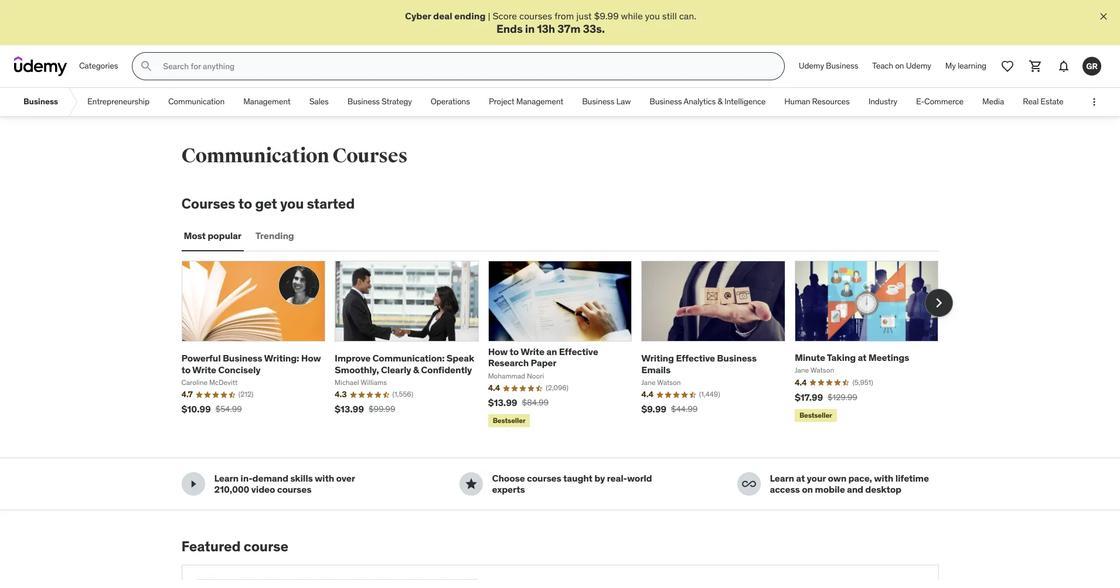 Task type: locate. For each thing, give the bounding box(es) containing it.
write left an
[[521, 346, 545, 358]]

business link
[[14, 88, 67, 116]]

0 horizontal spatial medium image
[[186, 478, 200, 492]]

1 horizontal spatial at
[[858, 352, 867, 363]]

medium image for learn at your own pace, with lifetime access on mobile and desktop
[[742, 478, 756, 492]]

powerful business writing: how to write concisely link
[[182, 353, 321, 376]]

next image
[[930, 294, 949, 313]]

management right project
[[517, 96, 564, 107]]

featured
[[182, 538, 241, 556]]

1 vertical spatial you
[[280, 195, 304, 213]]

operations link
[[422, 88, 480, 116]]

improve communication: speak smoothly, clearly & confidently
[[335, 353, 475, 376]]

still
[[663, 10, 677, 22]]

3 medium image from the left
[[742, 478, 756, 492]]

minute taking at meetings link
[[795, 352, 910, 363]]

2 with from the left
[[875, 473, 894, 485]]

intelligence
[[725, 96, 766, 107]]

to left paper
[[510, 346, 519, 358]]

business strategy
[[348, 96, 412, 107]]

paper
[[531, 357, 557, 369]]

learn left your at the bottom right of page
[[770, 473, 795, 485]]

business law link
[[573, 88, 641, 116]]

at left your at the bottom right of page
[[797, 473, 805, 485]]

1 horizontal spatial &
[[718, 96, 723, 107]]

writing
[[642, 353, 674, 364]]

management left sales
[[243, 96, 291, 107]]

0 vertical spatial at
[[858, 352, 867, 363]]

ends
[[497, 22, 523, 36]]

course
[[244, 538, 289, 556]]

1 horizontal spatial how
[[488, 346, 508, 358]]

to left get at left
[[238, 195, 252, 213]]

effective right an
[[559, 346, 599, 358]]

learn for learn in-demand skills with over 210,000 video courses
[[214, 473, 239, 485]]

real-
[[607, 473, 628, 485]]

you
[[646, 10, 660, 22], [280, 195, 304, 213]]

management inside 'link'
[[243, 96, 291, 107]]

udemy business link
[[792, 52, 866, 80]]

while
[[621, 10, 643, 22]]

real estate
[[1024, 96, 1064, 107]]

mobile
[[815, 484, 846, 496]]

1 horizontal spatial management
[[517, 96, 564, 107]]

communication for communication
[[168, 96, 225, 107]]

1 horizontal spatial to
[[238, 195, 252, 213]]

udemy left my
[[907, 61, 932, 71]]

2 medium image from the left
[[464, 478, 478, 492]]

0 horizontal spatial at
[[797, 473, 805, 485]]

management
[[243, 96, 291, 107], [517, 96, 564, 107]]

0 horizontal spatial effective
[[559, 346, 599, 358]]

how inside how to write an effective research paper
[[488, 346, 508, 358]]

medium image left experts
[[464, 478, 478, 492]]

at right taking
[[858, 352, 867, 363]]

1 with from the left
[[315, 473, 334, 485]]

you right get at left
[[280, 195, 304, 213]]

medium image
[[186, 478, 200, 492], [464, 478, 478, 492], [742, 478, 756, 492]]

0 horizontal spatial how
[[301, 353, 321, 364]]

0 horizontal spatial with
[[315, 473, 334, 485]]

courses inside cyber deal ending | score courses from just $9.99 while you still can. ends in 13h 37m 33s .
[[520, 10, 553, 22]]

courses up most popular
[[182, 195, 235, 213]]

1 horizontal spatial write
[[521, 346, 545, 358]]

to inside how to write an effective research paper
[[510, 346, 519, 358]]

how right speak
[[488, 346, 508, 358]]

industry link
[[860, 88, 907, 116]]

on inside learn at your own pace, with lifetime access on mobile and desktop
[[802, 484, 814, 496]]

1 vertical spatial communication
[[182, 144, 329, 168]]

strategy
[[382, 96, 412, 107]]

2 horizontal spatial medium image
[[742, 478, 756, 492]]

business inside writing effective business emails
[[718, 353, 757, 364]]

with left over
[[315, 473, 334, 485]]

arrow pointing to subcategory menu links image
[[67, 88, 78, 116]]

udemy
[[799, 61, 825, 71], [907, 61, 932, 71]]

1 vertical spatial &
[[413, 364, 419, 376]]

operations
[[431, 96, 470, 107]]

0 horizontal spatial udemy
[[799, 61, 825, 71]]

effective
[[559, 346, 599, 358], [676, 353, 716, 364]]

human
[[785, 96, 811, 107]]

medium image left access
[[742, 478, 756, 492]]

learn left in-
[[214, 473, 239, 485]]

carousel element
[[182, 261, 953, 430]]

communication
[[168, 96, 225, 107], [182, 144, 329, 168]]

2 learn from the left
[[770, 473, 795, 485]]

access
[[770, 484, 801, 496]]

1 horizontal spatial medium image
[[464, 478, 478, 492]]

from
[[555, 10, 574, 22]]

score
[[493, 10, 517, 22]]

you inside cyber deal ending | score courses from just $9.99 while you still can. ends in 13h 37m 33s .
[[646, 10, 660, 22]]

13h 37m 33s
[[537, 22, 602, 36]]

0 horizontal spatial on
[[802, 484, 814, 496]]

on left the mobile
[[802, 484, 814, 496]]

cyber
[[405, 10, 431, 22]]

can.
[[680, 10, 697, 22]]

deal
[[434, 10, 453, 22]]

at
[[858, 352, 867, 363], [797, 473, 805, 485]]

how to write an effective research paper link
[[488, 346, 599, 369]]

entrepreneurship link
[[78, 88, 159, 116]]

media link
[[974, 88, 1014, 116]]

0 horizontal spatial &
[[413, 364, 419, 376]]

writing effective business emails
[[642, 353, 757, 376]]

emails
[[642, 364, 671, 376]]

0 vertical spatial communication
[[168, 96, 225, 107]]

with
[[315, 473, 334, 485], [875, 473, 894, 485]]

learn at your own pace, with lifetime access on mobile and desktop
[[770, 473, 930, 496]]

1 horizontal spatial learn
[[770, 473, 795, 485]]

1 vertical spatial on
[[802, 484, 814, 496]]

trending
[[256, 230, 294, 242]]

2 horizontal spatial to
[[510, 346, 519, 358]]

0 vertical spatial on
[[896, 61, 905, 71]]

industry
[[869, 96, 898, 107]]

communication for communication courses
[[182, 144, 329, 168]]

0 horizontal spatial write
[[192, 364, 216, 376]]

courses up the in
[[520, 10, 553, 22]]

1 management from the left
[[243, 96, 291, 107]]

0 vertical spatial write
[[521, 346, 545, 358]]

learn in-demand skills with over 210,000 video courses
[[214, 473, 355, 496]]

0 horizontal spatial courses
[[182, 195, 235, 213]]

1 horizontal spatial udemy
[[907, 61, 932, 71]]

0 horizontal spatial learn
[[214, 473, 239, 485]]

e-commerce
[[917, 96, 964, 107]]

courses right the video in the bottom left of the page
[[277, 484, 312, 496]]

& inside improve communication: speak smoothly, clearly & confidently
[[413, 364, 419, 376]]

& right clearly
[[413, 364, 419, 376]]

to
[[238, 195, 252, 213], [510, 346, 519, 358], [182, 364, 191, 376]]

1 medium image from the left
[[186, 478, 200, 492]]

started
[[307, 195, 355, 213]]

courses down the business strategy link
[[333, 144, 408, 168]]

0 vertical spatial courses
[[333, 144, 408, 168]]

meetings
[[869, 352, 910, 363]]

gr
[[1087, 61, 1099, 71]]

communication inside communication link
[[168, 96, 225, 107]]

at inside carousel element
[[858, 352, 867, 363]]

courses
[[520, 10, 553, 22], [527, 473, 562, 485], [277, 484, 312, 496]]

1 horizontal spatial on
[[896, 61, 905, 71]]

2 management from the left
[[517, 96, 564, 107]]

0 vertical spatial you
[[646, 10, 660, 22]]

on
[[896, 61, 905, 71], [802, 484, 814, 496]]

0 horizontal spatial you
[[280, 195, 304, 213]]

0 vertical spatial to
[[238, 195, 252, 213]]

1 vertical spatial courses
[[182, 195, 235, 213]]

on right teach
[[896, 61, 905, 71]]

1 vertical spatial to
[[510, 346, 519, 358]]

medium image left 210,000
[[186, 478, 200, 492]]

0 horizontal spatial to
[[182, 364, 191, 376]]

1 vertical spatial at
[[797, 473, 805, 485]]

1 horizontal spatial you
[[646, 10, 660, 22]]

udemy up human resources
[[799, 61, 825, 71]]

courses
[[333, 144, 408, 168], [182, 195, 235, 213]]

business
[[827, 61, 859, 71], [23, 96, 58, 107], [348, 96, 380, 107], [583, 96, 615, 107], [650, 96, 682, 107], [223, 353, 262, 364], [718, 353, 757, 364]]

learn
[[214, 473, 239, 485], [770, 473, 795, 485]]

1 horizontal spatial courses
[[333, 144, 408, 168]]

0 horizontal spatial management
[[243, 96, 291, 107]]

my
[[946, 61, 957, 71]]

teach
[[873, 61, 894, 71]]

how
[[488, 346, 508, 358], [301, 353, 321, 364]]

courses left taught
[[527, 473, 562, 485]]

with right the pace,
[[875, 473, 894, 485]]

& right analytics
[[718, 96, 723, 107]]

in
[[525, 22, 535, 36]]

you left "still"
[[646, 10, 660, 22]]

1 learn from the left
[[214, 473, 239, 485]]

business analytics & intelligence link
[[641, 88, 776, 116]]

write inside how to write an effective research paper
[[521, 346, 545, 358]]

1 horizontal spatial with
[[875, 473, 894, 485]]

to left the concisely
[[182, 364, 191, 376]]

0 vertical spatial &
[[718, 96, 723, 107]]

ending
[[455, 10, 486, 22]]

1 horizontal spatial effective
[[676, 353, 716, 364]]

by
[[595, 473, 605, 485]]

learn inside learn in-demand skills with over 210,000 video courses
[[214, 473, 239, 485]]

effective right writing
[[676, 353, 716, 364]]

.
[[602, 22, 605, 36]]

with inside learn in-demand skills with over 210,000 video courses
[[315, 473, 334, 485]]

2 vertical spatial to
[[182, 364, 191, 376]]

my learning
[[946, 61, 987, 71]]

learn inside learn at your own pace, with lifetime access on mobile and desktop
[[770, 473, 795, 485]]

how right writing:
[[301, 353, 321, 364]]

most popular button
[[182, 222, 244, 250]]

taught
[[564, 473, 593, 485]]

entrepreneurship
[[87, 96, 150, 107]]

write left the concisely
[[192, 364, 216, 376]]

write
[[521, 346, 545, 358], [192, 364, 216, 376]]

writing:
[[264, 353, 299, 364]]

trending button
[[253, 222, 297, 250]]

learning
[[958, 61, 987, 71]]

1 vertical spatial write
[[192, 364, 216, 376]]

how inside 'powerful business writing: how to write concisely'
[[301, 353, 321, 364]]



Task type: describe. For each thing, give the bounding box(es) containing it.
effective inside how to write an effective research paper
[[559, 346, 599, 358]]

how to write an effective research paper
[[488, 346, 599, 369]]

write inside 'powerful business writing: how to write concisely'
[[192, 364, 216, 376]]

business inside 'powerful business writing: how to write concisely'
[[223, 353, 262, 364]]

communication:
[[373, 353, 445, 364]]

teach on udemy link
[[866, 52, 939, 80]]

skills
[[290, 473, 313, 485]]

to inside 'powerful business writing: how to write concisely'
[[182, 364, 191, 376]]

clearly
[[381, 364, 411, 376]]

minute taking at meetings
[[795, 352, 910, 363]]

improve communication: speak smoothly, clearly & confidently link
[[335, 353, 475, 376]]

medium image for choose courses taught by real-world experts
[[464, 478, 478, 492]]

speak
[[447, 353, 475, 364]]

courses to get you started
[[182, 195, 355, 213]]

at inside learn at your own pace, with lifetime access on mobile and desktop
[[797, 473, 805, 485]]

shopping cart with 0 items image
[[1029, 59, 1043, 73]]

featured course
[[182, 538, 289, 556]]

my learning link
[[939, 52, 994, 80]]

udemy image
[[14, 56, 67, 76]]

medium image for learn in-demand skills with over 210,000 video courses
[[186, 478, 200, 492]]

courses inside learn in-demand skills with over 210,000 video courses
[[277, 484, 312, 496]]

sales link
[[300, 88, 338, 116]]

management link
[[234, 88, 300, 116]]

notifications image
[[1058, 59, 1072, 73]]

smoothly,
[[335, 364, 379, 376]]

over
[[336, 473, 355, 485]]

world
[[628, 473, 653, 485]]

project
[[489, 96, 515, 107]]

resources
[[813, 96, 850, 107]]

business analytics & intelligence
[[650, 96, 766, 107]]

in-
[[241, 473, 253, 485]]

analytics
[[684, 96, 716, 107]]

improve
[[335, 353, 371, 364]]

popular
[[208, 230, 242, 242]]

an
[[547, 346, 557, 358]]

wishlist image
[[1001, 59, 1015, 73]]

human resources link
[[776, 88, 860, 116]]

your
[[807, 473, 827, 485]]

|
[[488, 10, 491, 22]]

gr link
[[1079, 52, 1107, 80]]

project management link
[[480, 88, 573, 116]]

$9.99
[[594, 10, 619, 22]]

categories
[[79, 61, 118, 71]]

human resources
[[785, 96, 850, 107]]

pace,
[[849, 473, 873, 485]]

most popular
[[184, 230, 242, 242]]

cyber deal ending | score courses from just $9.99 while you still can. ends in 13h 37m 33s .
[[405, 10, 697, 36]]

and
[[848, 484, 864, 496]]

just
[[577, 10, 592, 22]]

with inside learn at your own pace, with lifetime access on mobile and desktop
[[875, 473, 894, 485]]

to for get
[[238, 195, 252, 213]]

sales
[[309, 96, 329, 107]]

210,000
[[214, 484, 249, 496]]

categories button
[[72, 52, 125, 80]]

real
[[1024, 96, 1039, 107]]

e-
[[917, 96, 925, 107]]

desktop
[[866, 484, 902, 496]]

most
[[184, 230, 206, 242]]

udemy business
[[799, 61, 859, 71]]

project management
[[489, 96, 564, 107]]

confidently
[[421, 364, 472, 376]]

taking
[[828, 352, 856, 363]]

submit search image
[[140, 59, 154, 73]]

effective inside writing effective business emails
[[676, 353, 716, 364]]

close image
[[1099, 11, 1110, 22]]

to for write
[[510, 346, 519, 358]]

courses inside choose courses taught by real-world experts
[[527, 473, 562, 485]]

demand
[[253, 473, 288, 485]]

writing effective business emails link
[[642, 353, 757, 376]]

minute
[[795, 352, 826, 363]]

estate
[[1041, 96, 1064, 107]]

communication link
[[159, 88, 234, 116]]

commerce
[[925, 96, 964, 107]]

powerful
[[182, 353, 221, 364]]

business strategy link
[[338, 88, 422, 116]]

choose courses taught by real-world experts
[[492, 473, 653, 496]]

2 udemy from the left
[[907, 61, 932, 71]]

1 udemy from the left
[[799, 61, 825, 71]]

powerful business writing: how to write concisely
[[182, 353, 321, 376]]

learn for learn at your own pace, with lifetime access on mobile and desktop
[[770, 473, 795, 485]]

more subcategory menu links image
[[1089, 96, 1101, 108]]

teach on udemy
[[873, 61, 932, 71]]

Search for anything text field
[[161, 56, 771, 76]]

e-commerce link
[[907, 88, 974, 116]]

choose
[[492, 473, 525, 485]]

get
[[255, 195, 277, 213]]



Task type: vqa. For each thing, say whether or not it's contained in the screenshot.
CLASSROOM MANAGEMENT link
no



